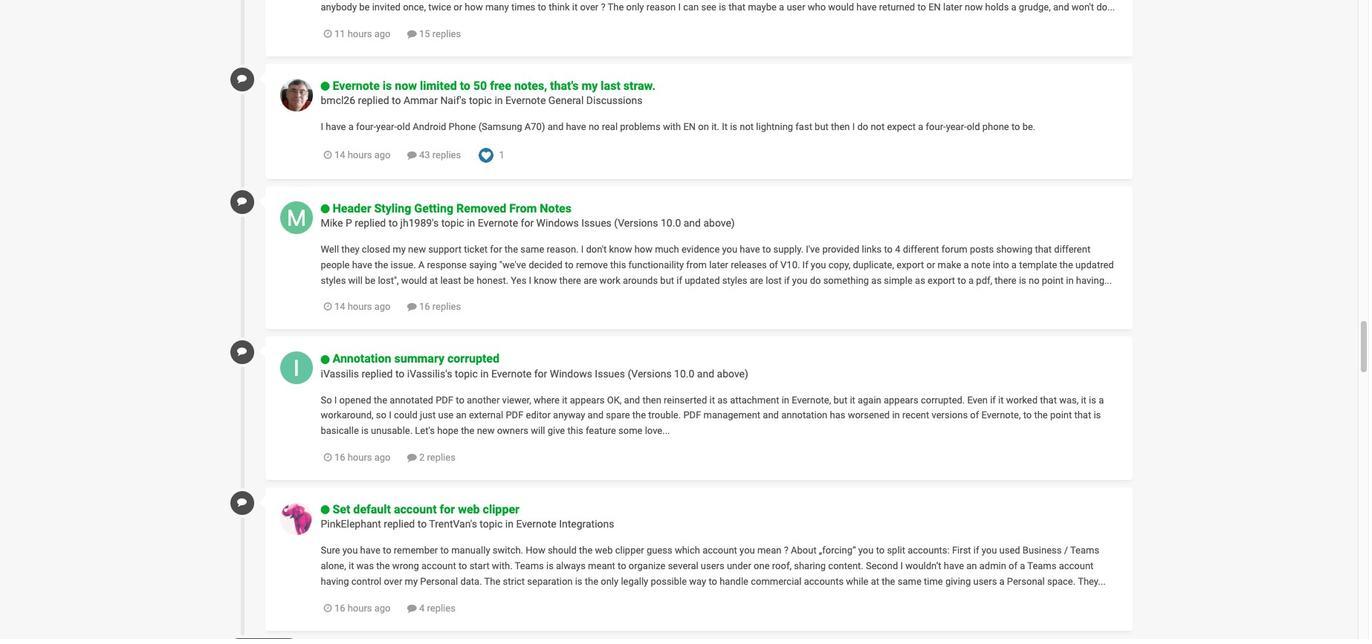 Task type: describe. For each thing, give the bounding box(es) containing it.
roof,
[[772, 561, 792, 572]]

4 inside well they closed my new support ticket for the same reason. i don't know how much evidence you have to supply. i've provided links to 4 different forum posts showing that different people have the issue. a response saying "we've decided to remove this functionaility from later releases of v10. if you copy, duplicate, export or make a note into a template the updatred styles will be lost", would at least be honest.      yes i know there are work arounds but if updated styles are lost if you  do something as simple as export to a pdf, there is no point in having...
[[895, 244, 901, 255]]

lightning
[[756, 121, 793, 132]]

and down the attachment at the bottom of page
[[763, 410, 779, 421]]

0 horizontal spatial no
[[589, 121, 599, 132]]

evidence
[[682, 244, 720, 255]]

have down they
[[352, 259, 372, 270]]

0 horizontal spatial export
[[897, 259, 924, 270]]

a down used at the bottom right of the page
[[1020, 561, 1025, 572]]

topic up switch.
[[480, 518, 503, 530]]

fast
[[796, 121, 812, 132]]

evernote is now limited to 50 free notes, that's my last straw. link
[[333, 78, 656, 93]]

ago for styling
[[374, 301, 391, 313]]

clock o image for annotation summary corrupted
[[324, 453, 332, 462]]

0 vertical spatial (versions
[[614, 217, 658, 229]]

comment image left bmcl26 icon
[[237, 73, 247, 83]]

would
[[401, 275, 427, 286]]

new inside well they closed my new support ticket for the same reason. i don't know how much evidence you have to supply. i've provided links to 4 different forum posts showing that different people have the issue. a response saying "we've decided to remove this functionaility from later releases of v10. if you copy, duplicate, export or make a note into a template the updatred styles will be lost", would at least be honest.      yes i know there are work arounds but if updated styles are lost if you  do something as simple as export to a pdf, there is no point in having...
[[408, 244, 426, 255]]

1 year- from the left
[[376, 121, 397, 132]]

"we've
[[499, 259, 526, 270]]

content.
[[828, 561, 864, 572]]

workaround,
[[321, 410, 374, 421]]

2 different from the left
[[1054, 244, 1091, 255]]

evernote down removed on the left top of the page
[[478, 217, 518, 229]]

account up trentvan link
[[394, 503, 437, 517]]

in up 'annotation'
[[782, 394, 789, 406]]

topic down corrupted
[[455, 368, 478, 380]]

account down /
[[1059, 561, 1094, 572]]

the left only
[[585, 576, 598, 587]]

later
[[709, 259, 728, 270]]

replies for account
[[427, 603, 456, 614]]

reinserted
[[664, 394, 707, 406]]

16 hours ago link for set
[[324, 603, 391, 614]]

account down remember
[[421, 561, 456, 572]]

a left pdf,
[[969, 275, 974, 286]]

issue.
[[391, 259, 416, 270]]

the down the worked
[[1034, 410, 1048, 421]]

have up giving
[[944, 561, 964, 572]]

spare
[[606, 410, 630, 421]]

ticket
[[464, 244, 488, 255]]

only
[[601, 576, 619, 587]]

comment image for annotation
[[407, 453, 417, 462]]

14 hours ago for evernote
[[334, 149, 391, 160]]

an inside sure you have to remember to manually switch. how should the web clipper guess which account you mean ?      about „forcing" you to split accounts: first if you used business / teams alone, it was the wrong account to start with. teams is always meant to organize several users under one roof, sharing content.      second i wouldn't have an admin of a teams account having control over my personal data.      the strict separation is the only legally possible way to handle commercial accounts while at the same time giving users a personal space.      they...
[[967, 561, 977, 572]]

second
[[866, 561, 898, 572]]

of inside well they closed my new support ticket for the same reason. i don't know how much evidence you have to supply. i've provided links to 4 different forum posts showing that different people have the issue. a response saying "we've decided to remove this functionaility from later releases of v10. if you copy, duplicate, export or make a note into a template the updatred styles will be lost", would at least be honest.      yes i know there are work arounds but if updated styles are lost if you  do something as simple as export to a pdf, there is no point in having...
[[769, 259, 778, 270]]

comment image inside 4 replies link
[[407, 603, 417, 613]]

let's
[[415, 425, 435, 436]]

's up phone
[[460, 94, 466, 106]]

commercial
[[751, 576, 802, 587]]

with
[[663, 121, 681, 132]]

strict
[[503, 576, 525, 587]]

1 ago from the top
[[374, 28, 391, 39]]

my inside sure you have to remember to manually switch. how should the web clipper guess which account you mean ?      about „forcing" you to split accounts: first if you used business / teams alone, it was the wrong account to start with. teams is always meant to organize several users under one roof, sharing content.      second i wouldn't have an admin of a teams account having control over my personal data.      the strict separation is the only legally possible way to handle commercial accounts while at the same time giving users a personal space.      they...
[[405, 576, 418, 587]]

corrupted
[[447, 352, 500, 366]]

for inside well they closed my new support ticket for the same reason. i don't know how much evidence you have to supply. i've provided links to 4 different forum posts showing that different people have the issue. a response saying "we've decided to remove this functionaility from later releases of v10. if you copy, duplicate, export or make a note into a template the updatred styles will be lost", would at least be honest.      yes i know there are work arounds but if updated styles are lost if you  do something as simple as export to a pdf, there is no point in having...
[[490, 244, 502, 255]]

0 horizontal spatial pdf
[[436, 394, 453, 406]]

2 old from the left
[[967, 121, 980, 132]]

you right sure
[[343, 545, 358, 556]]

in up switch.
[[505, 518, 514, 530]]

header styling getting removed from notes
[[333, 201, 572, 215]]

to down reason. on the left top
[[565, 259, 574, 270]]

will inside so i opened the annotated pdf to another viewer, where it appears ok, and then reinserted it as attachment in evernote, but it again appears corrupted.       even if it worked that was, it is a workaround, so i could just use an external pdf editor anyway and spare the trouble.       pdf management and annotation has worsened in recent versions of evernote, to the point that is basicalle is unusable. let's hope the new owners will give this feature some love...
[[531, 425, 545, 436]]

that's
[[550, 78, 579, 93]]

0 horizontal spatial teams
[[515, 561, 544, 572]]

start
[[470, 561, 490, 572]]

2 there from the left
[[995, 275, 1017, 286]]

pinkelephant replied to trentvan 's topic in evernote integrations
[[321, 518, 614, 530]]

1 vertical spatial comment image
[[237, 347, 247, 356]]

at inside sure you have to remember to manually switch. how should the web clipper guess which account you mean ?      about „forcing" you to split accounts: first if you used business / teams alone, it was the wrong account to start with. teams is always meant to organize several users under one roof, sharing content.      second i wouldn't have an admin of a teams account having control over my personal data.      the strict separation is the only legally possible way to handle commercial accounts while at the same time giving users a personal space.      they...
[[871, 576, 879, 587]]

and right ok,
[[624, 394, 640, 406]]

topic down 'header styling getting removed from notes' 'link' on the top of the page
[[441, 217, 464, 229]]

mike p image
[[280, 201, 313, 234]]

2 ivassilis from the left
[[407, 368, 445, 380]]

it inside sure you have to remember to manually switch. how should the web clipper guess which account you mean ?      about „forcing" you to split accounts: first if you used business / teams alone, it was the wrong account to start with. teams is always meant to organize several users under one roof, sharing content.      second i wouldn't have an admin of a teams account having control over my personal data.      the strict separation is the only legally possible way to handle commercial accounts while at the same time giving users a personal space.      they...
[[349, 561, 354, 572]]

new inside so i opened the annotated pdf to another viewer, where it appears ok, and then reinserted it as attachment in evernote, but it again appears corrupted.       even if it worked that was, it is a workaround, so i could just use an external pdf editor anyway and spare the trouble.       pdf management and annotation has worsened in recent versions of evernote, to the point that is basicalle is unusable. let's hope the new owners will give this feature some love...
[[477, 425, 495, 436]]

that for annotation summary corrupted
[[1040, 394, 1057, 406]]

alone,
[[321, 561, 346, 572]]

evernote up how
[[516, 518, 557, 530]]

comment image left "pinkelephant" icon at the bottom of page
[[237, 497, 247, 507]]

16 for default
[[334, 603, 345, 614]]

limited
[[420, 78, 457, 93]]

supply.
[[773, 244, 804, 255]]

11 hours ago
[[334, 28, 391, 39]]

evernote up the "viewer,"
[[491, 368, 532, 380]]

the up always
[[579, 545, 593, 556]]

1 vertical spatial know
[[534, 275, 557, 286]]

11 hours ago link
[[324, 28, 391, 39]]

1 vertical spatial above)
[[717, 368, 748, 380]]

you up 'under'
[[740, 545, 755, 556]]

evernote is now limited to 50 free notes, that's my last straw.
[[333, 78, 656, 93]]

business
[[1023, 545, 1062, 556]]

to down set default account for web clipper link at bottom left
[[418, 518, 427, 530]]

a inside so i opened the annotated pdf to another viewer, where it appears ok, and then reinserted it as attachment in evernote, but it again appears corrupted.       even if it worked that was, it is a workaround, so i could just use an external pdf editor anyway and spare the trouble.       pdf management and annotation has worsened in recent versions of evernote, to the point that is basicalle is unusable. let's hope the new owners will give this feature some love...
[[1099, 394, 1104, 406]]

a down bmcl26
[[348, 121, 354, 132]]

16 hours ago for annotation
[[334, 452, 391, 463]]

1 vertical spatial evernote,
[[982, 410, 1021, 421]]

1 are from the left
[[584, 275, 597, 286]]

to down annotation summary corrupted
[[395, 368, 405, 380]]

a left note
[[964, 259, 969, 270]]

to left 'supply.' in the top right of the page
[[763, 244, 771, 255]]

2
[[419, 452, 425, 463]]

in down corrupted
[[480, 368, 489, 380]]

a right into
[[1012, 259, 1017, 270]]

switch.
[[493, 545, 523, 556]]

14 hours ago link for evernote
[[324, 149, 391, 160]]

you up later
[[722, 244, 738, 255]]

wrong
[[392, 561, 419, 572]]

you right if
[[811, 259, 826, 270]]

0 vertical spatial issues
[[581, 217, 612, 229]]

it up management
[[710, 394, 715, 406]]

same inside sure you have to remember to manually switch. how should the web clipper guess which account you mean ?      about „forcing" you to split accounts: first if you used business / teams alone, it was the wrong account to start with. teams is always meant to organize several users under one roof, sharing content.      second i wouldn't have an admin of a teams account having control over my personal data.      the strict separation is the only legally possible way to handle commercial accounts while at the same time giving users a personal space.      they...
[[898, 576, 922, 587]]

jh1989 link
[[400, 217, 432, 229]]

ivassilis replied to ivassilis 's topic in evernote for windows issues (versions 10.0 and above)
[[321, 368, 748, 380]]

replied for summary
[[362, 368, 393, 380]]

evernote up bmcl26
[[333, 78, 380, 93]]

of inside so i opened the annotated pdf to another viewer, where it appears ok, and then reinserted it as attachment in evernote, but it again appears corrupted.       even if it worked that was, it is a workaround, so i could just use an external pdf editor anyway and spare the trouble.       pdf management and annotation has worsened in recent versions of evernote, to the point that is basicalle is unusable. let's hope the new owners will give this feature some love...
[[970, 410, 979, 421]]

if left updated
[[677, 275, 682, 286]]

for down from
[[521, 217, 534, 229]]

it left the worked
[[998, 394, 1004, 406]]

it up anyway
[[562, 394, 568, 406]]

have down bmcl26
[[326, 121, 346, 132]]

replies for now
[[432, 149, 461, 160]]

problems
[[620, 121, 661, 132]]

and up feature on the bottom left
[[588, 410, 604, 421]]

account up 'under'
[[703, 545, 737, 556]]

2 styles from the left
[[722, 275, 747, 286]]

1
[[499, 149, 505, 160]]

go to first unread post image for evernote is now limited to 50 free notes, that's my last straw.
[[321, 81, 330, 91]]

bmcl26
[[321, 94, 355, 106]]

so
[[321, 394, 332, 406]]

template
[[1019, 259, 1057, 270]]

2 horizontal spatial pdf
[[683, 410, 701, 421]]

to down styling
[[389, 217, 398, 229]]

0 vertical spatial users
[[701, 561, 725, 572]]

to up second
[[876, 545, 885, 556]]

trentvan
[[429, 518, 470, 530]]

much
[[655, 244, 679, 255]]

to right links
[[884, 244, 893, 255]]

2 replies link
[[407, 452, 456, 463]]

's down corrupted
[[445, 368, 452, 380]]

real
[[602, 121, 618, 132]]

1 vertical spatial 10.0
[[674, 368, 695, 380]]

ivassilis image
[[280, 352, 313, 385]]

en
[[683, 121, 696, 132]]

you up admin
[[982, 545, 997, 556]]

have up releases
[[740, 244, 760, 255]]

2 be from the left
[[464, 275, 474, 286]]

annotation
[[781, 410, 828, 421]]

1 different from the left
[[903, 244, 939, 255]]

to down the worked
[[1023, 410, 1032, 421]]

15
[[419, 28, 430, 39]]

no inside well they closed my new support ticket for the same reason. i don't know how much evidence you have to supply. i've provided links to 4 different forum posts showing that different people have the issue. a response saying "we've decided to remove this functionaility from later releases of v10. if you copy, duplicate, export or make a note into a template the updatred styles will be lost", would at least be honest.      yes i know there are work arounds but if updated styles are lost if you  do something as simple as export to a pdf, there is no point in having...
[[1029, 275, 1040, 286]]

43
[[419, 149, 430, 160]]

replied right p
[[355, 217, 386, 229]]

accounts
[[804, 576, 844, 587]]

to left another
[[456, 394, 464, 406]]

1 hours from the top
[[348, 28, 372, 39]]

the right 'template'
[[1060, 259, 1073, 270]]

2 vertical spatial that
[[1074, 410, 1091, 421]]

to right way
[[709, 576, 717, 587]]

for up where
[[534, 368, 547, 380]]

0 vertical spatial 10.0
[[661, 217, 681, 229]]

clock o image for set default account for web clipper
[[324, 603, 332, 613]]

hours for header
[[348, 301, 372, 313]]

copy,
[[829, 259, 851, 270]]

0 vertical spatial windows
[[536, 217, 579, 229]]

first
[[952, 545, 971, 556]]

if right lost
[[784, 275, 790, 286]]

remove
[[576, 259, 608, 270]]

in down free
[[495, 94, 503, 106]]

1 vertical spatial windows
[[550, 368, 592, 380]]

0 vertical spatial clipper
[[483, 503, 520, 517]]

do inside well they closed my new support ticket for the same reason. i don't know how much evidence you have to supply. i've provided links to 4 different forum posts showing that different people have the issue. a response saying "we've decided to remove this functionaility from later releases of v10. if you copy, duplicate, export or make a note into a template the updatred styles will be lost", would at least be honest.      yes i know there are work arounds but if updated styles are lost if you  do something as simple as export to a pdf, there is no point in having...
[[810, 275, 821, 286]]

pinkelephant link
[[321, 518, 381, 530]]

accounts:
[[908, 545, 950, 556]]

evernote for windows issues (versions 10.0 and above) link for header styling getting removed from notes
[[478, 217, 735, 229]]

or
[[927, 259, 935, 270]]

and up reinserted on the bottom
[[697, 368, 714, 380]]

my inside well they closed my new support ticket for the same reason. i don't know how much evidence you have to supply. i've provided links to 4 different forum posts showing that different people have the issue. a response saying "we've decided to remove this functionaility from later releases of v10. if you copy, duplicate, export or make a note into a template the updatred styles will be lost", would at least be honest.      yes i know there are work arounds but if updated styles are lost if you  do something as simple as export to a pdf, there is no point in having...
[[393, 244, 406, 255]]

management
[[704, 410, 761, 421]]

to left remember
[[383, 545, 391, 556]]

feature
[[586, 425, 616, 436]]

1 appears from the left
[[570, 394, 605, 406]]

for up trentvan
[[440, 503, 455, 517]]

should
[[548, 545, 577, 556]]

1 ivassilis from the left
[[321, 368, 359, 380]]

replied for default
[[384, 518, 415, 530]]

1 horizontal spatial then
[[831, 121, 850, 132]]

separation
[[527, 576, 573, 587]]

16 replies
[[417, 301, 461, 313]]

in left recent
[[892, 410, 900, 421]]

unusable.
[[371, 425, 413, 436]]

header styling getting removed from notes link
[[333, 201, 572, 215]]

2 ivassilis link from the left
[[407, 368, 445, 380]]

into
[[993, 259, 1009, 270]]

it left the again on the bottom
[[850, 394, 855, 406]]

this inside well they closed my new support ticket for the same reason. i don't know how much evidence you have to supply. i've provided links to 4 different forum posts showing that different people have the issue. a response saying "we've decided to remove this functionaility from later releases of v10. if you copy, duplicate, export or make a note into a template the updatred styles will be lost", would at least be honest.      yes i know there are work arounds but if updated styles are lost if you  do something as simple as export to a pdf, there is no point in having...
[[610, 259, 626, 270]]

and up evidence
[[684, 217, 701, 229]]

an inside so i opened the annotated pdf to another viewer, where it appears ok, and then reinserted it as attachment in evernote, but it again appears corrupted.       even if it worked that was, it is a workaround, so i could just use an external pdf editor anyway and spare the trouble.       pdf management and annotation has worsened in recent versions of evernote, to the point that is basicalle is unusable. let's hope the new owners will give this feature some love...
[[456, 410, 467, 421]]

comment image inside "16 replies" link
[[407, 302, 417, 312]]

control
[[351, 576, 382, 587]]

evernote down notes,
[[505, 94, 546, 106]]

from
[[686, 259, 707, 270]]

1 personal from the left
[[420, 576, 458, 587]]

comment image left mike p image
[[237, 196, 247, 206]]

you down if
[[792, 275, 808, 286]]

1 horizontal spatial as
[[871, 275, 882, 286]]

and right a70)
[[548, 121, 564, 132]]

another
[[467, 394, 500, 406]]

i inside sure you have to remember to manually switch. how should the web clipper guess which account you mean ?      about „forcing" you to split accounts: first if you used business / teams alone, it was the wrong account to start with. teams is always meant to organize several users under one roof, sharing content.      second i wouldn't have an admin of a teams account having control over my personal data.      the strict separation is the only legally possible way to handle commercial accounts while at the same time giving users a personal space.      they...
[[901, 561, 903, 572]]

1 not from the left
[[740, 121, 754, 132]]

having
[[321, 576, 349, 587]]

where
[[534, 394, 560, 406]]

getting
[[414, 201, 453, 215]]

4 replies
[[417, 603, 456, 614]]

a70)
[[525, 121, 545, 132]]

releases
[[731, 259, 767, 270]]

in inside well they closed my new support ticket for the same reason. i don't know how much evidence you have to supply. i've provided links to 4 different forum posts showing that different people have the issue. a response saying "we've decided to remove this functionaility from later releases of v10. if you copy, duplicate, export or make a note into a template the updatred styles will be lost", would at least be honest.      yes i know there are work arounds but if updated styles are lost if you  do something as simple as export to a pdf, there is no point in having...
[[1066, 275, 1074, 286]]

ok,
[[607, 394, 622, 406]]

the down closed
[[375, 259, 388, 270]]

1 be from the left
[[365, 275, 376, 286]]

to left manually
[[440, 545, 449, 556]]

i have a four-year-old android phone (samsung a70) and have no real problems with en on it.  it is not lightning fast but then i do not expect a four-year-old phone to be.
[[321, 121, 1036, 132]]

2 year- from the left
[[946, 121, 967, 132]]

space.
[[1047, 576, 1076, 587]]

a right expect
[[918, 121, 924, 132]]

to down make
[[958, 275, 966, 286]]

to left be. on the top right of the page
[[1012, 121, 1020, 132]]

external
[[469, 410, 503, 421]]

hours for set
[[348, 603, 372, 614]]

ago for is
[[374, 149, 391, 160]]

's up manually
[[470, 518, 477, 530]]

mike p replied to jh1989 's topic in evernote for windows issues (versions 10.0 and above)
[[321, 217, 735, 229]]



Task type: vqa. For each thing, say whether or not it's contained in the screenshot.


Task type: locate. For each thing, give the bounding box(es) containing it.
2 horizontal spatial as
[[915, 275, 925, 286]]

0 horizontal spatial be
[[365, 275, 376, 286]]

admin
[[980, 561, 1006, 572]]

will down people
[[348, 275, 363, 286]]

clock o image for 14
[[324, 150, 332, 160]]

0 horizontal spatial are
[[584, 275, 597, 286]]

2 hours from the top
[[348, 149, 372, 160]]

it
[[562, 394, 568, 406], [710, 394, 715, 406], [850, 394, 855, 406], [998, 394, 1004, 406], [1081, 394, 1087, 406], [349, 561, 354, 572]]

ago down the lost", at top
[[374, 301, 391, 313]]

4 replies link
[[407, 603, 456, 614]]

go to first unread post image
[[321, 354, 330, 365], [321, 505, 330, 515]]

0 horizontal spatial users
[[701, 561, 725, 572]]

0 vertical spatial same
[[521, 244, 544, 255]]

2 are from the left
[[750, 275, 763, 286]]

clipper
[[483, 503, 520, 517], [615, 545, 644, 556]]

2 personal from the left
[[1007, 576, 1045, 587]]

comment image left ivassilis image
[[237, 347, 247, 356]]

bmcl26 image
[[280, 78, 313, 111]]

go to first unread post image for annotation
[[321, 354, 330, 365]]

16 for summary
[[334, 452, 345, 463]]

comment image inside 43 replies link
[[407, 150, 417, 160]]

16 hours ago for set
[[334, 603, 391, 614]]

1 horizontal spatial clipper
[[615, 545, 644, 556]]

0 horizontal spatial clipper
[[483, 503, 520, 517]]

1 vertical spatial 4
[[419, 603, 425, 614]]

clock o image inside 14 hours ago link
[[324, 302, 332, 312]]

1 vertical spatial but
[[660, 275, 674, 286]]

default
[[353, 503, 391, 517]]

comment image down would
[[407, 302, 417, 312]]

a right the was,
[[1099, 394, 1104, 406]]

ammar naif link
[[404, 94, 460, 106]]

will inside well they closed my new support ticket for the same reason. i don't know how much evidence you have to supply. i've provided links to 4 different forum posts showing that different people have the issue. a response saying "we've decided to remove this functionaility from later releases of v10. if you copy, duplicate, export or make a note into a template the updatred styles will be lost", would at least be honest.      yes i know there are work arounds but if updated styles are lost if you  do something as simple as export to a pdf, there is no point in having...
[[348, 275, 363, 286]]

the up some on the left of the page
[[632, 410, 646, 421]]

16 hours ago
[[334, 452, 391, 463], [334, 603, 391, 614]]

evernote general discussions link
[[505, 94, 643, 106]]

0 horizontal spatial do
[[810, 275, 821, 286]]

it right the was,
[[1081, 394, 1087, 406]]

1 vertical spatial evernote for windows issues (versions 10.0 and above) link
[[491, 368, 748, 380]]

clock o image left 11
[[324, 29, 332, 38]]

if inside so i opened the annotated pdf to another viewer, where it appears ok, and then reinserted it as attachment in evernote, but it again appears corrupted.       even if it worked that was, it is a workaround, so i could just use an external pdf editor anyway and spare the trouble.       pdf management and annotation has worsened in recent versions of evernote, to the point that is basicalle is unusable. let's hope the new owners will give this feature some love...
[[990, 394, 996, 406]]

phone
[[449, 121, 476, 132]]

14 hours ago down the lost", at top
[[334, 301, 391, 313]]

no down 'template'
[[1029, 275, 1040, 286]]

phone
[[983, 121, 1009, 132]]

the
[[484, 576, 501, 587]]

new
[[408, 244, 426, 255], [477, 425, 495, 436]]

0 horizontal spatial appears
[[570, 394, 605, 406]]

2 go to first unread post image from the top
[[321, 204, 330, 214]]

0 vertical spatial evernote,
[[792, 394, 831, 406]]

1 horizontal spatial 4
[[895, 244, 901, 255]]

1 horizontal spatial appears
[[884, 394, 919, 406]]

opened
[[339, 394, 371, 406]]

then up the trouble. on the bottom
[[643, 394, 661, 406]]

to up only
[[618, 561, 626, 572]]

editor
[[526, 410, 551, 421]]

year- left phone at the right of the page
[[946, 121, 967, 132]]

was,
[[1059, 394, 1079, 406]]

2 16 hours ago link from the top
[[324, 603, 391, 614]]

as inside so i opened the annotated pdf to another viewer, where it appears ok, and then reinserted it as attachment in evernote, but it again appears corrupted.       even if it worked that was, it is a workaround, so i could just use an external pdf editor anyway and spare the trouble.       pdf management and annotation has worsened in recent versions of evernote, to the point that is basicalle is unusable. let's hope the new owners will give this feature some love...
[[717, 394, 728, 406]]

evernote integrations link
[[516, 518, 614, 530]]

ago for summary
[[374, 452, 391, 463]]

ago down over
[[374, 603, 391, 614]]

1 horizontal spatial old
[[967, 121, 980, 132]]

use
[[438, 410, 454, 421]]

v10.
[[781, 259, 800, 270]]

1 vertical spatial 14 hours ago link
[[324, 301, 391, 313]]

0 vertical spatial 16
[[419, 301, 430, 313]]

you up second
[[858, 545, 874, 556]]

1 horizontal spatial do
[[857, 121, 868, 132]]

2 vertical spatial my
[[405, 576, 418, 587]]

for up saying
[[490, 244, 502, 255]]

i
[[321, 121, 323, 132], [852, 121, 855, 132], [581, 244, 584, 255], [529, 275, 532, 286], [334, 394, 337, 406], [389, 410, 392, 421], [901, 561, 903, 572]]

1 vertical spatial point
[[1050, 410, 1072, 421]]

they...
[[1078, 576, 1106, 587]]

go to first unread post image for header styling getting removed from notes
[[321, 204, 330, 214]]

's down getting
[[432, 217, 439, 229]]

a
[[418, 259, 425, 270]]

saying
[[469, 259, 497, 270]]

1 clock o image from the top
[[324, 302, 332, 312]]

links
[[862, 244, 882, 255]]

0 horizontal spatial old
[[397, 121, 410, 132]]

0 vertical spatial my
[[582, 78, 598, 93]]

1 horizontal spatial but
[[815, 121, 829, 132]]

the down second
[[882, 576, 895, 587]]

1 horizontal spatial users
[[973, 576, 997, 587]]

1 vertical spatial same
[[898, 576, 922, 587]]

0 horizontal spatial web
[[458, 503, 480, 517]]

export down make
[[928, 275, 955, 286]]

1 vertical spatial (versions
[[628, 368, 672, 380]]

2 14 from the top
[[334, 301, 345, 313]]

my down wrong
[[405, 576, 418, 587]]

evernote,
[[792, 394, 831, 406], [982, 410, 1021, 421]]

1 horizontal spatial pdf
[[506, 410, 524, 421]]

there down remove
[[559, 275, 581, 286]]

people
[[321, 259, 350, 270]]

2 14 hours ago from the top
[[334, 301, 391, 313]]

anyway
[[553, 410, 585, 421]]

clock o image
[[324, 302, 332, 312], [324, 453, 332, 462], [324, 603, 332, 613]]

1 horizontal spatial ivassilis
[[407, 368, 445, 380]]

my
[[582, 78, 598, 93], [393, 244, 406, 255], [405, 576, 418, 587]]

5 ago from the top
[[374, 603, 391, 614]]

the right "was"
[[376, 561, 390, 572]]

2 clock o image from the top
[[324, 150, 332, 160]]

1 vertical spatial 16 hours ago link
[[324, 603, 391, 614]]

to down 'now'
[[392, 94, 401, 106]]

comment image
[[407, 29, 417, 38], [237, 73, 247, 83], [237, 196, 247, 206], [407, 302, 417, 312], [237, 497, 247, 507], [407, 603, 417, 613]]

the up so
[[374, 394, 387, 406]]

go to first unread post image up bmcl26 link
[[321, 81, 330, 91]]

least
[[440, 275, 461, 286]]

pdf down reinserted on the bottom
[[683, 410, 701, 421]]

have up "was"
[[360, 545, 380, 556]]

comment image down wrong
[[407, 603, 417, 613]]

guess
[[647, 545, 673, 556]]

14
[[334, 149, 345, 160], [334, 301, 345, 313]]

ivassilis
[[321, 368, 359, 380], [407, 368, 445, 380]]

year-
[[376, 121, 397, 132], [946, 121, 967, 132]]

go to first unread post image up mike
[[321, 204, 330, 214]]

1 horizontal spatial export
[[928, 275, 955, 286]]

versions
[[932, 410, 968, 421]]

teams down the business
[[1028, 561, 1057, 572]]

1 vertical spatial issues
[[595, 368, 625, 380]]

2 appears from the left
[[884, 394, 919, 406]]

at left least
[[430, 275, 438, 286]]

0 horizontal spatial there
[[559, 275, 581, 286]]

go to first unread post image for set
[[321, 505, 330, 515]]

14 hours ago for header
[[334, 301, 391, 313]]

16 hours ago link
[[324, 452, 391, 463], [324, 603, 391, 614]]

1 vertical spatial then
[[643, 394, 661, 406]]

legally
[[621, 576, 648, 587]]

0 vertical spatial this
[[610, 259, 626, 270]]

evernote, down the worked
[[982, 410, 1021, 421]]

0 vertical spatial then
[[831, 121, 850, 132]]

1 there from the left
[[559, 275, 581, 286]]

1 vertical spatial 14
[[334, 301, 345, 313]]

at inside well they closed my new support ticket for the same reason. i don't know how much evidence you have to supply. i've provided links to 4 different forum posts showing that different people have the issue. a response saying "we've decided to remove this functionaility from later releases of v10. if you copy, duplicate, export or make a note into a template the updatred styles will be lost", would at least be honest.      yes i know there are work arounds but if updated styles are lost if you  do something as simple as export to a pdf, there is no point in having...
[[430, 275, 438, 286]]

so i opened the annotated pdf to another viewer, where it appears ok, and then reinserted it as attachment in evernote, but it again appears corrupted.       even if it worked that was, it is a workaround, so i could just use an external pdf editor anyway and spare the trouble.       pdf management and annotation has worsened in recent versions of evernote, to the point that is basicalle is unusable. let's hope the new owners will give this feature some love...
[[321, 394, 1104, 436]]

this inside so i opened the annotated pdf to another viewer, where it appears ok, and then reinserted it as attachment in evernote, but it again appears corrupted.       even if it worked that was, it is a workaround, so i could just use an external pdf editor anyway and spare the trouble.       pdf management and annotation has worsened in recent versions of evernote, to the point that is basicalle is unusable. let's hope the new owners will give this feature some love...
[[568, 425, 583, 436]]

14 hours ago up header
[[334, 149, 391, 160]]

's
[[460, 94, 466, 106], [432, 217, 439, 229], [445, 368, 452, 380], [470, 518, 477, 530]]

hours
[[348, 28, 372, 39], [348, 149, 372, 160], [348, 301, 372, 313], [348, 452, 372, 463], [348, 603, 372, 614]]

5 hours from the top
[[348, 603, 372, 614]]

1 styles from the left
[[321, 275, 346, 286]]

trentvan link
[[429, 518, 470, 530]]

the up "we've
[[505, 244, 518, 255]]

1 vertical spatial new
[[477, 425, 495, 436]]

sure you have to remember to manually switch. how should the web clipper guess which account you mean ?      about „forcing" you to split accounts: first if you used business / teams alone, it was the wrong account to start with. teams is always meant to organize several users under one roof, sharing content.      second i wouldn't have an admin of a teams account having control over my personal data.      the strict separation is the only legally possible way to handle commercial accounts while at the same time giving users a personal space.      they...
[[321, 545, 1106, 587]]

pinkelephant image
[[280, 503, 313, 535]]

0 vertical spatial 4
[[895, 244, 901, 255]]

16 hours ago down control
[[334, 603, 391, 614]]

point down 'template'
[[1042, 275, 1064, 286]]

hours for annotation
[[348, 452, 372, 463]]

the right hope
[[461, 425, 475, 436]]

appears up recent
[[884, 394, 919, 406]]

do left expect
[[857, 121, 868, 132]]

1 go to first unread post image from the top
[[321, 81, 330, 91]]

now
[[395, 78, 417, 93]]

0 horizontal spatial then
[[643, 394, 661, 406]]

point inside so i opened the annotated pdf to another viewer, where it appears ok, and then reinserted it as attachment in evernote, but it again appears corrupted.       even if it worked that was, it is a workaround, so i could just use an external pdf editor anyway and spare the trouble.       pdf management and annotation has worsened in recent versions of evernote, to the point that is basicalle is unusable. let's hope the new owners will give this feature some love...
[[1050, 410, 1072, 421]]

clock o image down having
[[324, 603, 332, 613]]

clock o image down bmcl26
[[324, 150, 332, 160]]

replied right bmcl26
[[358, 94, 389, 106]]

export up "simple"
[[897, 259, 924, 270]]

1 old from the left
[[397, 121, 410, 132]]

2 not from the left
[[871, 121, 885, 132]]

0 horizontal spatial new
[[408, 244, 426, 255]]

organize
[[629, 561, 666, 572]]

0 horizontal spatial ivassilis
[[321, 368, 359, 380]]

3 clock o image from the top
[[324, 603, 332, 613]]

0 vertical spatial above)
[[704, 217, 735, 229]]

but inside well they closed my new support ticket for the same reason. i don't know how much evidence you have to supply. i've provided links to 4 different forum posts showing that different people have the issue. a response saying "we've decided to remove this functionaility from later releases of v10. if you copy, duplicate, export or make a note into a template the updatred styles will be lost", would at least be honest.      yes i know there are work arounds but if updated styles are lost if you  do something as simple as export to a pdf, there is no point in having...
[[660, 275, 674, 286]]

but inside so i opened the annotated pdf to another viewer, where it appears ok, and then reinserted it as attachment in evernote, but it again appears corrupted.       even if it worked that was, it is a workaround, so i could just use an external pdf editor anyway and spare the trouble.       pdf management and annotation has worsened in recent versions of evernote, to the point that is basicalle is unusable. let's hope the new owners will give this feature some love...
[[834, 394, 848, 406]]

set default account for web clipper
[[333, 503, 520, 517]]

this down anyway
[[568, 425, 583, 436]]

windows down notes
[[536, 217, 579, 229]]

comment image
[[407, 150, 417, 160], [237, 347, 247, 356], [407, 453, 417, 462]]

in down removed on the left top of the page
[[467, 217, 475, 229]]

point inside well they closed my new support ticket for the same reason. i don't know how much evidence you have to supply. i've provided links to 4 different forum posts showing that different people have the issue. a response saying "we've decided to remove this functionaility from later releases of v10. if you copy, duplicate, export or make a note into a template the updatred styles will be lost", would at least be honest.      yes i know there are work arounds but if updated styles are lost if you  do something as simple as export to a pdf, there is no point in having...
[[1042, 275, 1064, 286]]

an
[[456, 410, 467, 421], [967, 561, 977, 572]]

clipper inside sure you have to remember to manually switch. how should the web clipper guess which account you mean ?      about „forcing" you to split accounts: first if you used business / teams alone, it was the wrong account to start with. teams is always meant to organize several users under one roof, sharing content.      second i wouldn't have an admin of a teams account having control over my personal data.      the strict separation is the only legally possible way to handle commercial accounts while at the same time giving users a personal space.      they...
[[615, 545, 644, 556]]

windows
[[536, 217, 579, 229], [550, 368, 592, 380]]

sure
[[321, 545, 340, 556]]

hours down basicalle
[[348, 452, 372, 463]]

2 vertical spatial 16
[[334, 603, 345, 614]]

1 vertical spatial 16
[[334, 452, 345, 463]]

to left start
[[459, 561, 467, 572]]

old left phone at the right of the page
[[967, 121, 980, 132]]

pdf up the owners
[[506, 410, 524, 421]]

having...
[[1076, 275, 1112, 286]]

topic
[[469, 94, 492, 106], [441, 217, 464, 229], [455, 368, 478, 380], [480, 518, 503, 530]]

go to first unread post image
[[321, 81, 330, 91], [321, 204, 330, 214]]

annotation summary corrupted
[[333, 352, 500, 366]]

1 vertical spatial no
[[1029, 275, 1040, 286]]

that inside well they closed my new support ticket for the same reason. i don't know how much evidence you have to supply. i've provided links to 4 different forum posts showing that different people have the issue. a response saying "we've decided to remove this functionaility from later releases of v10. if you copy, duplicate, export or make a note into a template the updatred styles will be lost", would at least be honest.      yes i know there are work arounds but if updated styles are lost if you  do something as simple as export to a pdf, there is no point in having...
[[1035, 244, 1052, 255]]

then right fast
[[831, 121, 850, 132]]

that for header styling getting removed from notes
[[1035, 244, 1052, 255]]

clipper up the pinkelephant replied to trentvan 's topic in evernote integrations
[[483, 503, 520, 517]]

same inside well they closed my new support ticket for the same reason. i don't know how much evidence you have to supply. i've provided links to 4 different forum posts showing that different people have the issue. a response saying "we've decided to remove this functionaility from later releases of v10. if you copy, duplicate, export or make a note into a template the updatred styles will be lost", would at least be honest.      yes i know there are work arounds but if updated styles are lost if you  do something as simple as export to a pdf, there is no point in having...
[[521, 244, 544, 255]]

0 horizontal spatial but
[[660, 275, 674, 286]]

web inside sure you have to remember to manually switch. how should the web clipper guess which account you mean ?      about „forcing" you to split accounts: first if you used business / teams alone, it was the wrong account to start with. teams is always meant to organize several users under one roof, sharing content.      second i wouldn't have an admin of a teams account having control over my personal data.      the strict separation is the only legally possible way to handle commercial accounts while at the same time giving users a personal space.      they...
[[595, 545, 613, 556]]

of inside sure you have to remember to manually switch. how should the web clipper guess which account you mean ?      about „forcing" you to split accounts: first if you used business / teams alone, it was the wrong account to start with. teams is always meant to organize several users under one roof, sharing content.      second i wouldn't have an admin of a teams account having control over my personal data.      the strict separation is the only legally possible way to handle commercial accounts while at the same time giving users a personal space.      they...
[[1009, 561, 1018, 572]]

1 horizontal spatial an
[[967, 561, 977, 572]]

2 vertical spatial of
[[1009, 561, 1018, 572]]

1 go to first unread post image from the top
[[321, 354, 330, 365]]

1 vertical spatial go to first unread post image
[[321, 505, 330, 515]]

support
[[428, 244, 462, 255]]

1 horizontal spatial teams
[[1028, 561, 1057, 572]]

has
[[830, 410, 846, 421]]

0 horizontal spatial evernote,
[[792, 394, 831, 406]]

as
[[871, 275, 882, 286], [915, 275, 925, 286], [717, 394, 728, 406]]

43 replies link
[[407, 149, 461, 160]]

16 hours ago link for annotation
[[324, 452, 391, 463]]

hours up header
[[348, 149, 372, 160]]

love...
[[645, 425, 670, 436]]

1 horizontal spatial four-
[[926, 121, 946, 132]]

ivassilis down annotation
[[321, 368, 359, 380]]

web up the pinkelephant replied to trentvan 's topic in evernote integrations
[[458, 503, 480, 517]]

comment image inside 15 replies link
[[407, 29, 417, 38]]

ivassilis link down annotation
[[321, 368, 359, 380]]

topic down 50
[[469, 94, 492, 106]]

1 14 hours ago from the top
[[334, 149, 391, 160]]

could
[[394, 410, 418, 421]]

be right least
[[464, 275, 474, 286]]

clock o image for 11
[[324, 29, 332, 38]]

0 horizontal spatial year-
[[376, 121, 397, 132]]

1 clock o image from the top
[[324, 29, 332, 38]]

1 14 from the top
[[334, 149, 345, 160]]

meant
[[588, 561, 615, 572]]

there down into
[[995, 275, 1017, 286]]

0 vertical spatial but
[[815, 121, 829, 132]]

lost",
[[378, 275, 399, 286]]

hours right 11
[[348, 28, 372, 39]]

0 horizontal spatial styles
[[321, 275, 346, 286]]

be left the lost", at top
[[365, 275, 376, 286]]

replied for is
[[358, 94, 389, 106]]

14 hours ago link for header
[[324, 301, 391, 313]]

1 vertical spatial at
[[871, 576, 879, 587]]

as down duplicate,
[[871, 275, 882, 286]]

then inside so i opened the annotated pdf to another viewer, where it appears ok, and then reinserted it as attachment in evernote, but it again appears corrupted.       even if it worked that was, it is a workaround, so i could just use an external pdf editor anyway and spare the trouble.       pdf management and annotation has worsened in recent versions of evernote, to the point that is basicalle is unusable. let's hope the new owners will give this feature some love...
[[643, 394, 661, 406]]

personal
[[420, 576, 458, 587], [1007, 576, 1045, 587]]

1 vertical spatial clipper
[[615, 545, 644, 556]]

a down admin
[[999, 576, 1005, 587]]

year- left android
[[376, 121, 397, 132]]

comment image inside 2 replies link
[[407, 453, 417, 462]]

0 horizontal spatial not
[[740, 121, 754, 132]]

14 hours ago link up header
[[324, 149, 391, 160]]

that
[[1035, 244, 1052, 255], [1040, 394, 1057, 406], [1074, 410, 1091, 421]]

1 vertical spatial will
[[531, 425, 545, 436]]

1 horizontal spatial evernote,
[[982, 410, 1021, 421]]

under
[[727, 561, 751, 572]]

10.0 up much
[[661, 217, 681, 229]]

pdf
[[436, 394, 453, 406], [506, 410, 524, 421], [683, 410, 701, 421]]

2 four- from the left
[[926, 121, 946, 132]]

0 vertical spatial an
[[456, 410, 467, 421]]

replies for corrupted
[[427, 452, 456, 463]]

1 horizontal spatial ivassilis link
[[407, 368, 445, 380]]

clock o image inside 11 hours ago link
[[324, 29, 332, 38]]

different
[[903, 244, 939, 255], [1054, 244, 1091, 255]]

0 vertical spatial web
[[458, 503, 480, 517]]

1 vertical spatial clock o image
[[324, 453, 332, 462]]

2 go to first unread post image from the top
[[321, 505, 330, 515]]

personal down used at the bottom right of the page
[[1007, 576, 1045, 587]]

users down admin
[[973, 576, 997, 587]]

don't
[[586, 244, 607, 255]]

1 horizontal spatial are
[[750, 275, 763, 286]]

0 horizontal spatial personal
[[420, 576, 458, 587]]

1 horizontal spatial same
[[898, 576, 922, 587]]

1 four- from the left
[[356, 121, 376, 132]]

2 horizontal spatial of
[[1009, 561, 1018, 572]]

data.
[[460, 576, 482, 587]]

is inside well they closed my new support ticket for the same reason. i don't know how much evidence you have to supply. i've provided links to 4 different forum posts showing that different people have the issue. a response saying "we've decided to remove this functionaility from later releases of v10. if you copy, duplicate, export or make a note into a template the updatred styles will be lost", would at least be honest.      yes i know there are work arounds but if updated styles are lost if you  do something as simple as export to a pdf, there is no point in having...
[[1019, 275, 1026, 286]]

0 horizontal spatial four-
[[356, 121, 376, 132]]

1 horizontal spatial no
[[1029, 275, 1040, 286]]

if inside sure you have to remember to manually switch. how should the web clipper guess which account you mean ?      about „forcing" you to split accounts: first if you used business / teams alone, it was the wrong account to start with. teams is always meant to organize several users under one roof, sharing content.      second i wouldn't have an admin of a teams account having control over my personal data.      the strict separation is the only legally possible way to handle commercial accounts while at the same time giving users a personal space.      they...
[[974, 545, 979, 556]]

comment image for evernote
[[407, 150, 417, 160]]

0 horizontal spatial 4
[[419, 603, 425, 614]]

not left expect
[[871, 121, 885, 132]]

styles down people
[[321, 275, 346, 286]]

2 horizontal spatial teams
[[1070, 545, 1100, 556]]

reason.
[[547, 244, 579, 255]]

as up management
[[717, 394, 728, 406]]

2 ago from the top
[[374, 149, 391, 160]]

how
[[635, 244, 653, 255]]

0 horizontal spatial as
[[717, 394, 728, 406]]

0 horizontal spatial different
[[903, 244, 939, 255]]

14 hours ago link
[[324, 149, 391, 160], [324, 301, 391, 313]]

giving
[[945, 576, 971, 587]]

if
[[803, 259, 809, 270]]

/
[[1064, 545, 1068, 556]]

10.0
[[661, 217, 681, 229], [674, 368, 695, 380]]

replies for getting
[[432, 301, 461, 313]]

way
[[689, 576, 706, 587]]

3 ago from the top
[[374, 301, 391, 313]]

4 ago from the top
[[374, 452, 391, 463]]

3 hours from the top
[[348, 301, 372, 313]]

1 16 hours ago from the top
[[334, 452, 391, 463]]

different up updatred
[[1054, 244, 1091, 255]]

pinkelephant
[[321, 518, 381, 530]]

1 16 hours ago link from the top
[[324, 452, 391, 463]]

1 horizontal spatial different
[[1054, 244, 1091, 255]]

notes
[[540, 201, 572, 215]]

to left 50
[[460, 78, 470, 93]]

well they closed my new support ticket for the same reason. i don't know how much evidence you have to supply. i've provided links to 4 different forum posts showing that different people have the issue. a response saying "we've decided to remove this functionaility from later releases of v10. if you copy, duplicate, export or make a note into a template the updatred styles will be lost", would at least be honest.      yes i know there are work arounds but if updated styles are lost if you  do something as simple as export to a pdf, there is no point in having...
[[321, 244, 1114, 286]]

possible
[[651, 576, 687, 587]]

0 vertical spatial 16 hours ago link
[[324, 452, 391, 463]]

2 14 hours ago link from the top
[[324, 301, 391, 313]]

0 vertical spatial know
[[609, 244, 632, 255]]

14 for header styling getting removed from notes
[[334, 301, 345, 313]]

1 14 hours ago link from the top
[[324, 149, 391, 160]]

ivassilis link down summary
[[407, 368, 445, 380]]

but up 'has'
[[834, 394, 848, 406]]

1 horizontal spatial will
[[531, 425, 545, 436]]

in
[[495, 94, 503, 106], [467, 217, 475, 229], [1066, 275, 1074, 286], [480, 368, 489, 380], [782, 394, 789, 406], [892, 410, 900, 421], [505, 518, 514, 530]]

ago for default
[[374, 603, 391, 614]]

on
[[698, 121, 709, 132]]

0 vertical spatial go to first unread post image
[[321, 354, 330, 365]]

2 16 hours ago from the top
[[334, 603, 391, 614]]

1 ivassilis link from the left
[[321, 368, 359, 380]]

14 for evernote is now limited to 50 free notes, that's my last straw.
[[334, 149, 345, 160]]

clock o image
[[324, 29, 332, 38], [324, 150, 332, 160]]

1 horizontal spatial be
[[464, 275, 474, 286]]

hours for evernote
[[348, 149, 372, 160]]

have down evernote general discussions 'link'
[[566, 121, 586, 132]]

1 horizontal spatial year-
[[946, 121, 967, 132]]

some
[[619, 425, 643, 436]]

if right even
[[990, 394, 996, 406]]

evernote for windows issues (versions 10.0 and above) link for annotation summary corrupted
[[491, 368, 748, 380]]

mike p link
[[321, 217, 352, 229]]

old left android
[[397, 121, 410, 132]]

0 horizontal spatial ivassilis link
[[321, 368, 359, 380]]

like image
[[478, 146, 495, 164]]

4 hours from the top
[[348, 452, 372, 463]]

0 horizontal spatial at
[[430, 275, 438, 286]]

1 vertical spatial my
[[393, 244, 406, 255]]

if
[[677, 275, 682, 286], [784, 275, 790, 286], [990, 394, 996, 406], [974, 545, 979, 556]]

clock o image down basicalle
[[324, 453, 332, 462]]

clock o image for header styling getting removed from notes
[[324, 302, 332, 312]]

summary
[[394, 352, 444, 366]]

1 vertical spatial export
[[928, 275, 955, 286]]

do left 'something'
[[810, 275, 821, 286]]

bmcl26 replied to ammar naif 's topic in evernote general discussions
[[321, 94, 643, 106]]

handle
[[720, 576, 749, 587]]

i've
[[806, 244, 820, 255]]

1 vertical spatial go to first unread post image
[[321, 204, 330, 214]]

an down first
[[967, 561, 977, 572]]

annotation
[[333, 352, 391, 366]]

2 vertical spatial comment image
[[407, 453, 417, 462]]

worsened
[[848, 410, 890, 421]]

?
[[784, 545, 789, 556]]

0 horizontal spatial know
[[534, 275, 557, 286]]

while
[[846, 576, 869, 587]]

2 clock o image from the top
[[324, 453, 332, 462]]

evernote
[[333, 78, 380, 93], [505, 94, 546, 106], [478, 217, 518, 229], [491, 368, 532, 380], [516, 518, 557, 530]]

notes,
[[514, 78, 547, 93]]

hope
[[437, 425, 459, 436]]

replied down set default account for web clipper link at bottom left
[[384, 518, 415, 530]]



